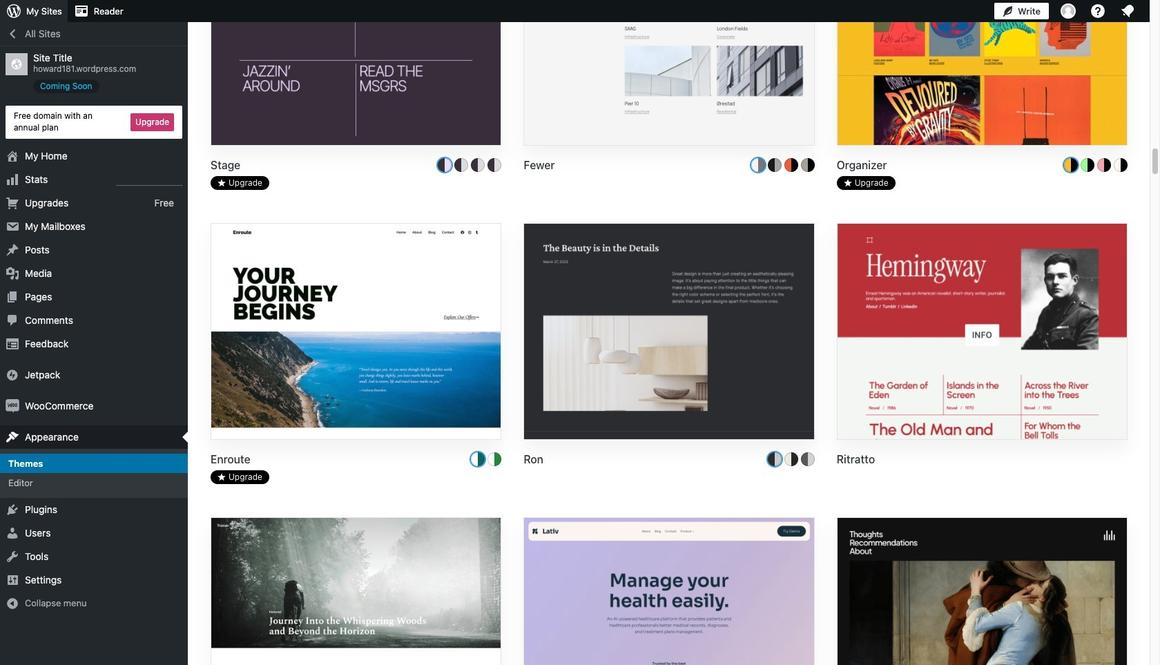 Task type: locate. For each thing, give the bounding box(es) containing it.
1 img image from the top
[[6, 368, 19, 382]]

0 vertical spatial img image
[[6, 368, 19, 382]]

besides an appreciable headshot, the theme offers large titles, descriptions, and links right away. there is also a grid of posts, and no post feature images are used anytime. image
[[838, 224, 1128, 441]]

organizer has a simple structure and displays only the necessary information a real portfolio can benefit from. it's ready to be used by designers, artists, architects, and creators. image
[[838, 0, 1128, 147]]

img image
[[6, 368, 19, 382], [6, 399, 19, 413]]

1 vertical spatial img image
[[6, 399, 19, 413]]

help image
[[1090, 3, 1107, 19]]

enroute is a business theme image
[[211, 224, 501, 441]]

tronar is a simple blog theme. it works best with featured images. the latest sticky post appears at the top with a large featured image. image
[[211, 518, 501, 665]]

stage is the perfect theme for our users engaged in artistic activities. its concise and straightforward introduction enables users to select topics for their blog posts or content pages promptly. image
[[211, 0, 501, 147]]



Task type: vqa. For each thing, say whether or not it's contained in the screenshot.
Highest hourly views 0 image
yes



Task type: describe. For each thing, give the bounding box(es) containing it.
2 img image from the top
[[6, 399, 19, 413]]

manage your notifications image
[[1120, 3, 1137, 19]]

highest hourly views 0 image
[[117, 177, 182, 186]]

ron is a minimalist blogging theme designed with a focus on delivering an exceptional reading experience. its unique offset post layout and sticky post navigation make it stand out. by intentionally omitting a header, it includes only a footer, ron allows readers to dive straight into the content without distractions. image
[[525, 224, 814, 441]]

lativ is a wordpress block theme specifically designed for businesses and startups. it offers fresh, vibrant color palettes and sleek, modern templates that are perfect for companies looking to establish a bold and innovative online presence. image
[[525, 518, 814, 665]]

issue is a magazine theme focused on sizable typography and imagery to grow your blog posts, reviews, artwork, and news. image
[[838, 518, 1128, 665]]

fewer is perfect for showcasing portfolios and blogs. with a clean and opinionated design, it offers excellent typography and style variations that make it easy to present your work or business. the theme is highly versatile, making it ideal for bloggers and businesses alike, and it offers a range of customizable options that allow you to tailor your site to your specific needs. image
[[525, 0, 814, 147]]

my profile image
[[1061, 3, 1076, 19]]



